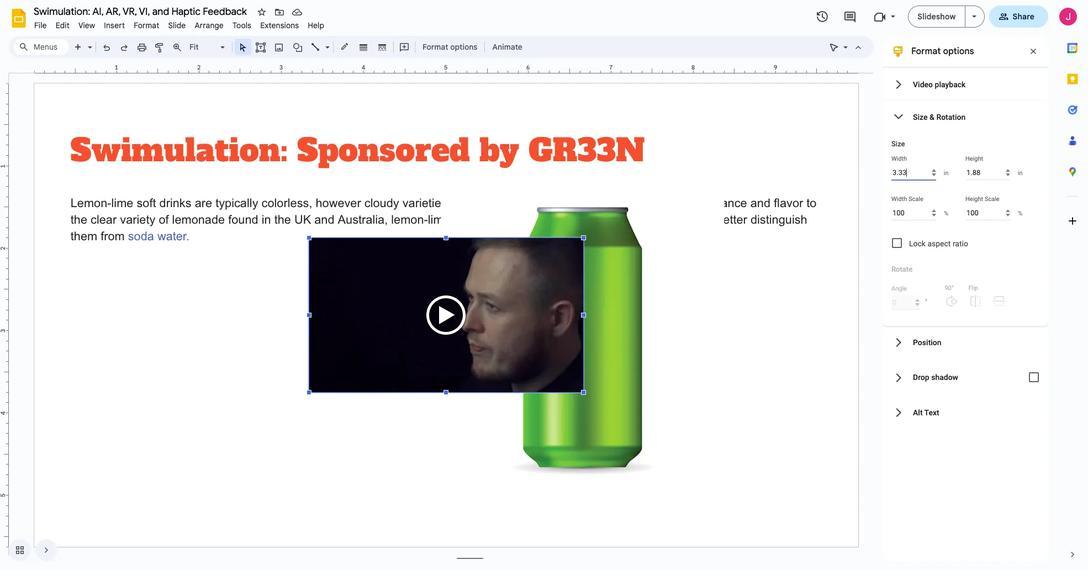 Task type: locate. For each thing, give the bounding box(es) containing it.
1 height from the top
[[966, 155, 984, 162]]

in
[[944, 169, 949, 177], [1018, 169, 1023, 177]]

°
[[925, 297, 928, 307]]

2 horizontal spatial format
[[912, 46, 941, 57]]

0 horizontal spatial format
[[134, 20, 159, 30]]

width
[[892, 155, 908, 162], [892, 196, 908, 203]]

size up width, measured in inches. value must be between 0.01 and 58712 text field
[[892, 140, 906, 148]]

width up width scale, measured in percents. value must be between 0.9 and 1761388 text field
[[892, 196, 908, 203]]

0 horizontal spatial options
[[451, 42, 478, 52]]

help
[[308, 20, 324, 30]]

2 height from the top
[[966, 196, 984, 203]]

height
[[966, 155, 984, 162], [966, 196, 984, 203]]

insert image image
[[273, 39, 285, 55]]

slide
[[168, 20, 186, 30]]

view
[[78, 20, 95, 30]]

0 horizontal spatial in
[[944, 169, 949, 177]]

new slide with layout image
[[85, 40, 92, 44]]

1 horizontal spatial scale
[[985, 196, 1000, 203]]

0 horizontal spatial format options
[[423, 42, 478, 52]]

menu bar
[[30, 14, 329, 33]]

share button
[[990, 6, 1049, 28]]

format options
[[423, 42, 478, 52], [912, 46, 975, 57]]

0 horizontal spatial scale
[[909, 196, 924, 203]]

in right height, measured in inches. value must be between 0.01 and 58712 text box
[[1018, 169, 1023, 177]]

format up video
[[912, 46, 941, 57]]

1 scale from the left
[[909, 196, 924, 203]]

tab list
[[1058, 33, 1089, 539]]

2 scale from the left
[[985, 196, 1000, 203]]

1 horizontal spatial %
[[1019, 210, 1023, 217]]

2 width from the top
[[892, 196, 908, 203]]

0 vertical spatial width
[[892, 155, 908, 162]]

options
[[451, 42, 478, 52], [944, 46, 975, 57]]

1 horizontal spatial options
[[944, 46, 975, 57]]

1 horizontal spatial size
[[914, 112, 928, 121]]

toggle shadow image
[[1024, 366, 1046, 389]]

% for width scale
[[945, 210, 949, 217]]

size for size & rotation
[[914, 112, 928, 121]]

1 % from the left
[[945, 210, 949, 217]]

edit menu item
[[51, 19, 74, 32]]

ratio
[[953, 239, 969, 248]]

height for height
[[966, 155, 984, 162]]

options up 'video playback' tab
[[944, 46, 975, 57]]

&
[[930, 112, 935, 121]]

navigation inside the "format options" application
[[0, 531, 57, 570]]

alt text
[[914, 408, 940, 417]]

in right width, measured in inches. value must be between 0.01 and 58712 text field
[[944, 169, 949, 177]]

1 vertical spatial size
[[892, 140, 906, 148]]

format menu item
[[129, 19, 164, 32]]

scale up height scale, measured in percents. value must be between 0.9 and 3131356 'text box'
[[985, 196, 1000, 203]]

alt text tab
[[883, 396, 1049, 429]]

Star checkbox
[[254, 4, 270, 20]]

% right height scale, measured in percents. value must be between 0.9 and 3131356 'text box'
[[1019, 210, 1023, 217]]

options inside format options button
[[451, 42, 478, 52]]

height up height, measured in inches. value must be between 0.01 and 58712 text box
[[966, 155, 984, 162]]

%
[[945, 210, 949, 217], [1019, 210, 1023, 217]]

in for height
[[1018, 169, 1023, 177]]

size left the "&"
[[914, 112, 928, 121]]

share
[[1013, 12, 1035, 22]]

height for height scale
[[966, 196, 984, 203]]

main toolbar
[[69, 39, 528, 55]]

animate button
[[488, 39, 528, 55]]

width for width scale
[[892, 196, 908, 203]]

2 in from the left
[[1018, 169, 1023, 177]]

format options inside format options section
[[912, 46, 975, 57]]

1 vertical spatial width
[[892, 196, 908, 203]]

rotate
[[892, 265, 913, 274]]

options inside format options section
[[944, 46, 975, 57]]

animate
[[493, 42, 523, 52]]

format inside menu item
[[134, 20, 159, 30]]

format down rename text field
[[134, 20, 159, 30]]

0 horizontal spatial size
[[892, 140, 906, 148]]

0 vertical spatial height
[[966, 155, 984, 162]]

drop shadow
[[914, 373, 959, 382]]

playback
[[935, 80, 966, 89]]

height up height scale, measured in percents. value must be between 0.9 and 3131356 'text box'
[[966, 196, 984, 203]]

Angle, measured in degrees. Value must be between 0 and 360 text field
[[892, 295, 920, 310]]

edit
[[56, 20, 70, 30]]

tools menu item
[[228, 19, 256, 32]]

file
[[34, 20, 47, 30]]

options left animate
[[451, 42, 478, 52]]

1 horizontal spatial format
[[423, 42, 449, 52]]

Menus field
[[14, 39, 69, 55]]

0 vertical spatial size
[[914, 112, 928, 121]]

width scale
[[892, 196, 924, 203]]

alt
[[914, 408, 923, 417]]

angle
[[892, 285, 907, 292]]

width up width, measured in inches. value must be between 0.01 and 58712 text field
[[892, 155, 908, 162]]

size inside tab
[[914, 112, 928, 121]]

Rename text field
[[30, 4, 253, 18]]

start slideshow (⌘+enter) image
[[972, 15, 977, 18]]

1 horizontal spatial format options
[[912, 46, 975, 57]]

Height, measured in inches. Value must be between 0.01 and 58712 text field
[[966, 165, 1011, 180]]

extensions menu item
[[256, 19, 304, 32]]

video playback tab
[[883, 68, 1049, 101]]

scale up width scale, measured in percents. value must be between 0.9 and 1761388 text field
[[909, 196, 924, 203]]

height scale
[[966, 196, 1000, 203]]

scale
[[909, 196, 924, 203], [985, 196, 1000, 203]]

size
[[914, 112, 928, 121], [892, 140, 906, 148]]

border color: transparent image
[[338, 39, 351, 54]]

1 width from the top
[[892, 155, 908, 162]]

menu bar containing file
[[30, 14, 329, 33]]

1 horizontal spatial in
[[1018, 169, 1023, 177]]

2 % from the left
[[1019, 210, 1023, 217]]

% up aspect
[[945, 210, 949, 217]]

1 in from the left
[[944, 169, 949, 177]]

navigation
[[0, 531, 57, 570]]

border dash option
[[376, 39, 389, 55]]

format options inside format options button
[[423, 42, 478, 52]]

0 horizontal spatial %
[[945, 210, 949, 217]]

format options button
[[418, 39, 483, 55]]

size & rotation tab
[[883, 101, 1049, 133]]

format right border dash 'option'
[[423, 42, 449, 52]]

format
[[134, 20, 159, 30], [423, 42, 449, 52], [912, 46, 941, 57]]

1 vertical spatial height
[[966, 196, 984, 203]]



Task type: vqa. For each thing, say whether or not it's contained in the screenshot.
the 'Position' tab
yes



Task type: describe. For each thing, give the bounding box(es) containing it.
slideshow button
[[909, 6, 966, 28]]

video
[[914, 80, 933, 89]]

insert
[[104, 20, 125, 30]]

scale for width scale
[[909, 196, 924, 203]]

video playback
[[914, 80, 966, 89]]

view menu item
[[74, 19, 100, 32]]

size for size
[[892, 140, 906, 148]]

tab list inside "menu bar" 'banner'
[[1058, 33, 1089, 539]]

Zoom text field
[[188, 39, 219, 55]]

format options application
[[0, 0, 1089, 570]]

arrange
[[195, 20, 224, 30]]

drop shadow tab
[[883, 359, 1049, 396]]

Lock aspect ratio checkbox
[[893, 238, 902, 248]]

shadow
[[932, 373, 959, 382]]

rotation
[[937, 112, 966, 121]]

Width Scale, measured in percents. Value must be between 0.9 and 1761388 text field
[[892, 206, 937, 221]]

border weight option
[[357, 39, 370, 55]]

lock aspect ratio
[[910, 239, 969, 248]]

scale for height scale
[[985, 196, 1000, 203]]

mode and view toolbar
[[826, 36, 868, 58]]

position tab
[[883, 326, 1049, 359]]

drop
[[914, 373, 930, 382]]

format inside section
[[912, 46, 941, 57]]

90°
[[945, 285, 954, 292]]

Height Scale, measured in percents. Value must be between 0.9 and 3131356 text field
[[966, 206, 1011, 221]]

lock
[[910, 239, 926, 248]]

Zoom field
[[186, 39, 230, 55]]

slide menu item
[[164, 19, 190, 32]]

format options section
[[883, 36, 1049, 561]]

file menu item
[[30, 19, 51, 32]]

Width, measured in inches. Value must be between 0.01 and 58712 text field
[[892, 165, 937, 181]]

% for height scale
[[1019, 210, 1023, 217]]

menu bar banner
[[0, 0, 1089, 570]]

flip
[[969, 285, 979, 292]]

shape image
[[292, 39, 304, 55]]

Toggle shadow checkbox
[[1024, 366, 1046, 389]]

aspect
[[928, 239, 951, 248]]

position
[[914, 338, 942, 347]]

tools
[[233, 20, 252, 30]]

format inside button
[[423, 42, 449, 52]]

insert menu item
[[100, 19, 129, 32]]

extensions
[[260, 20, 299, 30]]

size & rotation
[[914, 112, 966, 121]]

width for width
[[892, 155, 908, 162]]

arrange menu item
[[190, 19, 228, 32]]

help menu item
[[304, 19, 329, 32]]

text
[[925, 408, 940, 417]]

in for width
[[944, 169, 949, 177]]

menu bar inside "menu bar" 'banner'
[[30, 14, 329, 33]]

slideshow
[[918, 12, 956, 22]]



